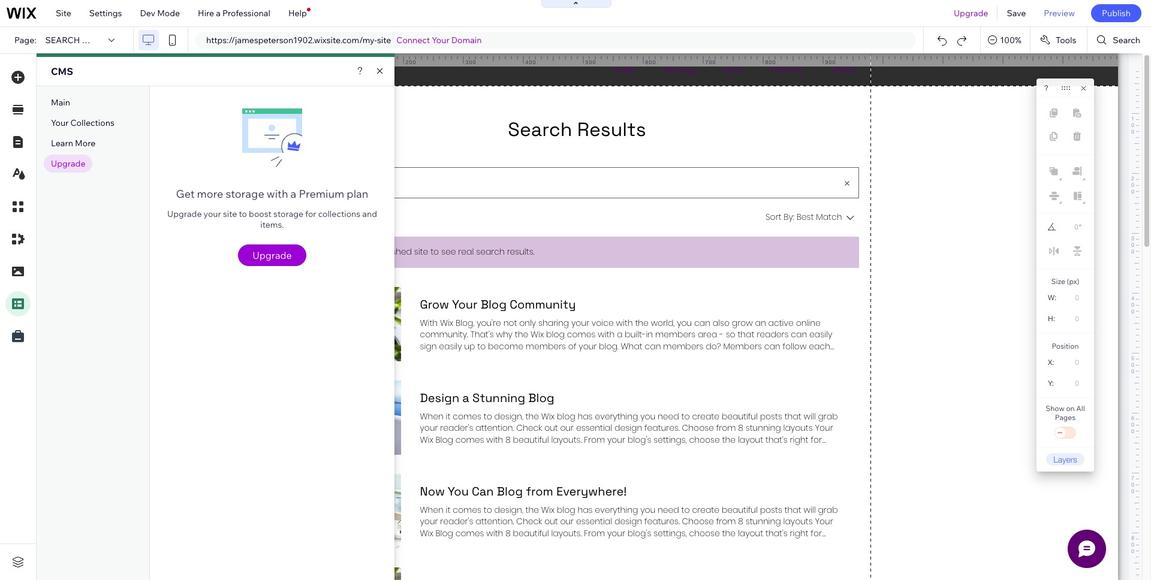 Task type: vqa. For each thing, say whether or not it's contained in the screenshot.
rightmost Vertical
no



Task type: locate. For each thing, give the bounding box(es) containing it.
layers
[[1054, 455, 1078, 465]]

site left the to
[[223, 209, 237, 220]]

0 vertical spatial storage
[[226, 187, 264, 201]]

storage inside upgrade your site to boost storage for collections and items.
[[274, 209, 304, 220]]

0 vertical spatial site
[[377, 35, 391, 46]]

w:
[[1049, 294, 1057, 302]]

cms
[[51, 65, 73, 77]]

400
[[526, 59, 537, 65]]

a
[[216, 8, 221, 19], [291, 187, 297, 201]]

publish button
[[1092, 4, 1142, 22]]

your left domain at the left top of the page
[[432, 35, 450, 46]]

on
[[1067, 404, 1075, 413]]

more
[[197, 187, 223, 201]]

700
[[706, 59, 717, 65]]

https://jamespeterson1902.wixsite.com/my-
[[206, 35, 377, 46]]

size (px)
[[1052, 277, 1080, 286]]

your down main
[[51, 118, 69, 128]]

https://jamespeterson1902.wixsite.com/my-site connect your domain
[[206, 35, 482, 46]]

500
[[586, 59, 597, 65]]

100% button
[[982, 27, 1031, 53]]

upgrade down items.
[[253, 250, 292, 262]]

0 horizontal spatial storage
[[226, 187, 264, 201]]

dev mode
[[140, 8, 180, 19]]

tools
[[1056, 35, 1077, 46]]

0 vertical spatial your
[[432, 35, 450, 46]]

x:
[[1049, 359, 1055, 367]]

show on all pages
[[1046, 404, 1086, 422]]

0 horizontal spatial a
[[216, 8, 221, 19]]

switch
[[1054, 425, 1078, 442]]

storage up the to
[[226, 187, 264, 201]]

premium
[[299, 187, 345, 201]]

show
[[1046, 404, 1065, 413]]

settings
[[89, 8, 122, 19]]

site left connect at the top left
[[377, 35, 391, 46]]

None text field
[[1061, 290, 1085, 306], [1062, 311, 1085, 327], [1061, 376, 1085, 392], [1061, 290, 1085, 306], [1062, 311, 1085, 327], [1061, 376, 1085, 392]]

a right 'hire'
[[216, 8, 221, 19]]

800
[[766, 59, 777, 65]]

1 vertical spatial your
[[51, 118, 69, 128]]

items.
[[261, 220, 284, 230]]

preview
[[1045, 8, 1076, 19]]

upgrade your site to boost storage for collections and items.
[[167, 209, 377, 230]]

1 vertical spatial storage
[[274, 209, 304, 220]]

search results
[[45, 35, 119, 46]]

site
[[377, 35, 391, 46], [223, 209, 237, 220]]

1 vertical spatial a
[[291, 187, 297, 201]]

search
[[1114, 35, 1141, 46]]

1 horizontal spatial site
[[377, 35, 391, 46]]

learn
[[51, 138, 73, 149]]

size
[[1052, 277, 1066, 286]]

1 vertical spatial site
[[223, 209, 237, 220]]

0 vertical spatial a
[[216, 8, 221, 19]]

1 horizontal spatial storage
[[274, 209, 304, 220]]

600
[[646, 59, 657, 65]]

upgrade down the get
[[167, 209, 202, 220]]

storage
[[226, 187, 264, 201], [274, 209, 304, 220]]

main
[[51, 97, 70, 108]]

your
[[432, 35, 450, 46], [51, 118, 69, 128]]

all
[[1077, 404, 1086, 413]]

storage left for
[[274, 209, 304, 220]]

upgrade
[[954, 8, 989, 19], [51, 158, 85, 169], [167, 209, 202, 220], [253, 250, 292, 262]]

None text field
[[1063, 220, 1079, 235], [1061, 355, 1085, 371], [1063, 220, 1079, 235], [1061, 355, 1085, 371]]

publish
[[1103, 8, 1131, 19]]

with
[[267, 187, 288, 201]]

1 horizontal spatial a
[[291, 187, 297, 201]]

site
[[56, 8, 71, 19]]

mode
[[157, 8, 180, 19]]

a right with
[[291, 187, 297, 201]]

get more storage with a premium plan
[[176, 187, 369, 201]]

plan
[[347, 187, 369, 201]]

°
[[1080, 223, 1082, 232]]

900
[[826, 59, 837, 65]]

0 horizontal spatial site
[[223, 209, 237, 220]]

position
[[1053, 342, 1080, 351]]

300
[[466, 59, 477, 65]]



Task type: describe. For each thing, give the bounding box(es) containing it.
boost
[[249, 209, 272, 220]]

1 horizontal spatial your
[[432, 35, 450, 46]]

help
[[288, 8, 307, 19]]

save
[[1008, 8, 1027, 19]]

preview button
[[1036, 0, 1085, 26]]

tools button
[[1031, 27, 1088, 53]]

hire a professional
[[198, 8, 270, 19]]

upgrade inside button
[[253, 250, 292, 262]]

site inside upgrade your site to boost storage for collections and items.
[[223, 209, 237, 220]]

pages
[[1056, 413, 1076, 422]]

get
[[176, 187, 195, 201]]

upgrade button
[[238, 245, 306, 266]]

your collections
[[51, 118, 114, 128]]

save button
[[999, 0, 1036, 26]]

for
[[306, 209, 317, 220]]

?
[[1045, 84, 1049, 92]]

upgrade inside upgrade your site to boost storage for collections and items.
[[167, 209, 202, 220]]

200
[[406, 59, 417, 65]]

h:
[[1049, 315, 1056, 323]]

0 horizontal spatial your
[[51, 118, 69, 128]]

upgrade down learn more
[[51, 158, 85, 169]]

y:
[[1049, 380, 1055, 388]]

and
[[363, 209, 377, 220]]

search button
[[1088, 27, 1152, 53]]

results
[[82, 35, 119, 46]]

your
[[204, 209, 221, 220]]

learn more
[[51, 138, 96, 149]]

search
[[45, 35, 80, 46]]

professional
[[223, 8, 270, 19]]

more
[[75, 138, 96, 149]]

hire
[[198, 8, 214, 19]]

connect
[[397, 35, 430, 46]]

domain
[[452, 35, 482, 46]]

upgrade up 100% button
[[954, 8, 989, 19]]

to
[[239, 209, 247, 220]]

? button
[[1045, 84, 1049, 92]]

(px)
[[1068, 277, 1080, 286]]

dev
[[140, 8, 155, 19]]

collections
[[71, 118, 114, 128]]

100%
[[1001, 35, 1022, 46]]

layers button
[[1047, 454, 1085, 466]]

collections
[[318, 209, 361, 220]]



